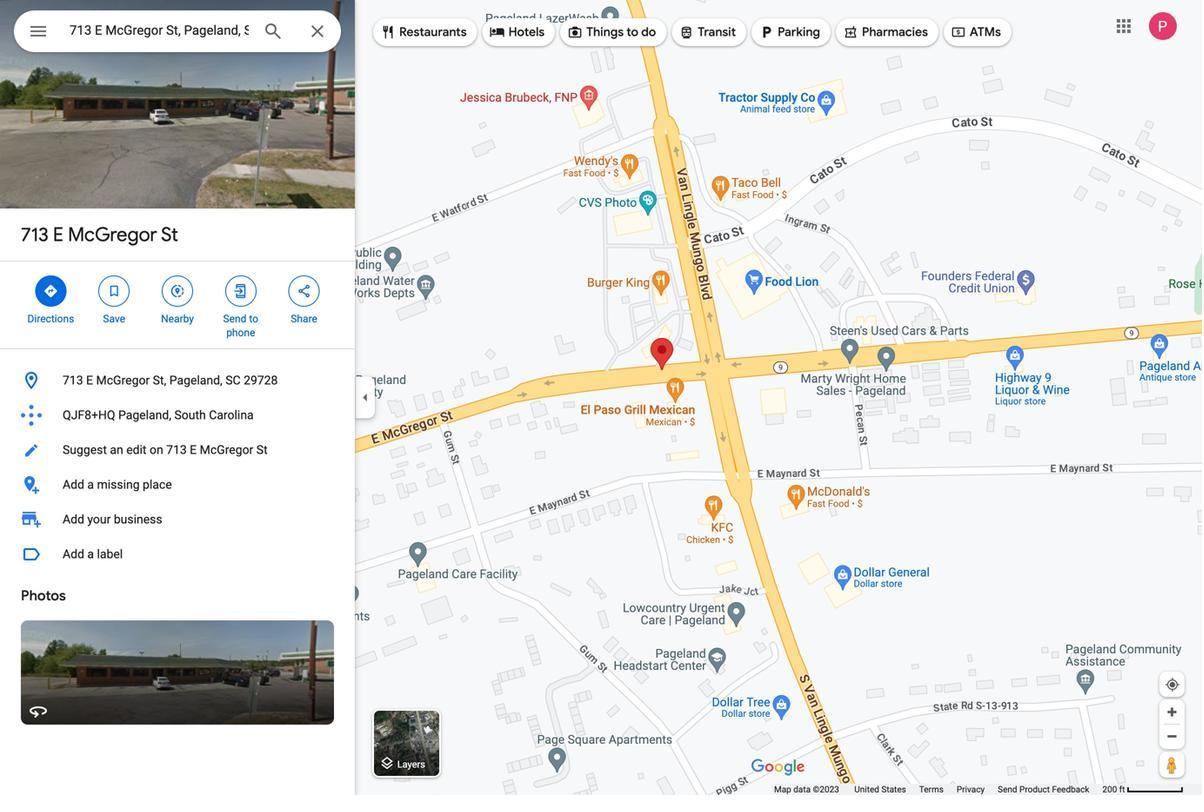 Task type: locate. For each thing, give the bounding box(es) containing it.
pageland, up south
[[169, 374, 222, 388]]

pageland, up the edit
[[118, 408, 171, 423]]

713 e mcgregor st, pageland, sc 29728 button
[[0, 364, 355, 398]]

google maps element
[[0, 0, 1202, 796]]

1 a from the top
[[87, 478, 94, 492]]

add
[[63, 478, 84, 492], [63, 513, 84, 527], [63, 548, 84, 562]]

0 vertical spatial send
[[223, 313, 247, 325]]

add a missing place button
[[0, 468, 355, 503]]

1 horizontal spatial send
[[998, 785, 1017, 795]]

st up the 
[[161, 223, 178, 247]]

0 horizontal spatial send
[[223, 313, 247, 325]]

send for send to phone
[[223, 313, 247, 325]]

add for add your business
[[63, 513, 84, 527]]

713 up qjf8+hq
[[63, 374, 83, 388]]

a inside "button"
[[87, 478, 94, 492]]

send up phone
[[223, 313, 247, 325]]

0 vertical spatial pageland,
[[169, 374, 222, 388]]

product
[[1019, 785, 1050, 795]]

mcgregor
[[68, 223, 157, 247], [96, 374, 150, 388], [200, 443, 253, 458]]

footer containing map data ©2023
[[774, 785, 1102, 796]]

1 horizontal spatial to
[[627, 24, 638, 40]]


[[951, 23, 966, 42]]

200 ft
[[1102, 785, 1125, 795]]

parking
[[778, 24, 820, 40]]

add a missing place
[[63, 478, 172, 492]]

e up 
[[53, 223, 63, 247]]

hotels
[[509, 24, 545, 40]]

1 vertical spatial pageland,
[[118, 408, 171, 423]]

e down south
[[190, 443, 197, 458]]

2 horizontal spatial e
[[190, 443, 197, 458]]

1 horizontal spatial st
[[256, 443, 268, 458]]

a left missing
[[87, 478, 94, 492]]

st
[[161, 223, 178, 247], [256, 443, 268, 458]]

a
[[87, 478, 94, 492], [87, 548, 94, 562]]

footer
[[774, 785, 1102, 796]]


[[759, 23, 774, 42]]

send inside send product feedback button
[[998, 785, 1017, 795]]

713 up 
[[21, 223, 49, 247]]

1 add from the top
[[63, 478, 84, 492]]

qjf8+hq
[[63, 408, 115, 423]]

south
[[174, 408, 206, 423]]

0 horizontal spatial e
[[53, 223, 63, 247]]

0 vertical spatial to
[[627, 24, 638, 40]]

0 vertical spatial e
[[53, 223, 63, 247]]

3 add from the top
[[63, 548, 84, 562]]

missing
[[97, 478, 140, 492]]

1 vertical spatial send
[[998, 785, 1017, 795]]

add down suggest
[[63, 478, 84, 492]]

mcgregor left the st,
[[96, 374, 150, 388]]

0 vertical spatial 713
[[21, 223, 49, 247]]

1 vertical spatial add
[[63, 513, 84, 527]]

0 vertical spatial a
[[87, 478, 94, 492]]

send left product
[[998, 785, 1017, 795]]

None field
[[70, 20, 249, 41]]

do
[[641, 24, 656, 40]]

1 horizontal spatial 713
[[63, 374, 83, 388]]

0 horizontal spatial to
[[249, 313, 258, 325]]


[[233, 282, 249, 301]]

restaurants
[[399, 24, 467, 40]]

to inside the 'send to phone'
[[249, 313, 258, 325]]

pageland,
[[169, 374, 222, 388], [118, 408, 171, 423]]


[[567, 23, 583, 42]]

1 vertical spatial mcgregor
[[96, 374, 150, 388]]

e
[[53, 223, 63, 247], [86, 374, 93, 388], [190, 443, 197, 458]]

0 vertical spatial st
[[161, 223, 178, 247]]

2 add from the top
[[63, 513, 84, 527]]

to up phone
[[249, 313, 258, 325]]

e for 713 e mcgregor st
[[53, 223, 63, 247]]

send inside the 'send to phone'
[[223, 313, 247, 325]]

zoom in image
[[1165, 706, 1179, 719]]

to left do
[[627, 24, 638, 40]]

29728
[[244, 374, 278, 388]]

713 e mcgregor st
[[21, 223, 178, 247]]

st inside button
[[256, 443, 268, 458]]

713
[[21, 223, 49, 247], [63, 374, 83, 388], [166, 443, 187, 458]]

mcgregor up 
[[68, 223, 157, 247]]

add left label
[[63, 548, 84, 562]]

a left label
[[87, 548, 94, 562]]

 pharmacies
[[843, 23, 928, 42]]

0 vertical spatial add
[[63, 478, 84, 492]]

2 vertical spatial add
[[63, 548, 84, 562]]

st down 29728
[[256, 443, 268, 458]]

2 horizontal spatial 713
[[166, 443, 187, 458]]

add left your
[[63, 513, 84, 527]]

 hotels
[[489, 23, 545, 42]]

1 vertical spatial 713
[[63, 374, 83, 388]]

pageland, inside 713 e mcgregor st, pageland, sc 29728 button
[[169, 374, 222, 388]]

1 vertical spatial e
[[86, 374, 93, 388]]

add a label
[[63, 548, 123, 562]]

1 horizontal spatial e
[[86, 374, 93, 388]]


[[170, 282, 185, 301]]

 atms
[[951, 23, 1001, 42]]

qjf8+hq pageland, south carolina button
[[0, 398, 355, 433]]

1 vertical spatial st
[[256, 443, 268, 458]]

actions for 713 e mcgregor st region
[[0, 262, 355, 349]]

privacy button
[[957, 785, 985, 796]]

2 vertical spatial 713
[[166, 443, 187, 458]]

united states
[[854, 785, 906, 795]]

your
[[87, 513, 111, 527]]

713 right on in the left of the page
[[166, 443, 187, 458]]

1 vertical spatial to
[[249, 313, 258, 325]]

add inside "button"
[[63, 478, 84, 492]]

send
[[223, 313, 247, 325], [998, 785, 1017, 795]]

0 vertical spatial mcgregor
[[68, 223, 157, 247]]

0 horizontal spatial 713
[[21, 223, 49, 247]]

add inside button
[[63, 548, 84, 562]]

e up qjf8+hq
[[86, 374, 93, 388]]

google account: payton hansen  
(payton.hansen@adept.ai) image
[[1149, 12, 1177, 40]]

business
[[114, 513, 162, 527]]

a inside button
[[87, 548, 94, 562]]

 things to do
[[567, 23, 656, 42]]

mcgregor down carolina
[[200, 443, 253, 458]]

2 a from the top
[[87, 548, 94, 562]]

map
[[774, 785, 791, 795]]

edit
[[126, 443, 147, 458]]

terms button
[[919, 785, 944, 796]]

atms
[[970, 24, 1001, 40]]

©2023
[[813, 785, 839, 795]]

united
[[854, 785, 879, 795]]

send product feedback button
[[998, 785, 1089, 796]]

1 vertical spatial a
[[87, 548, 94, 562]]

to
[[627, 24, 638, 40], [249, 313, 258, 325]]


[[296, 282, 312, 301]]


[[43, 282, 59, 301]]

collapse side panel image
[[356, 388, 375, 407]]



Task type: vqa. For each thing, say whether or not it's contained in the screenshot.
pharmacies
yes



Task type: describe. For each thing, give the bounding box(es) containing it.
send product feedback
[[998, 785, 1089, 795]]

713 for 713 e mcgregor st
[[21, 223, 49, 247]]

713 e mcgregor st, pageland, sc 29728
[[63, 374, 278, 388]]

200 ft button
[[1102, 785, 1184, 795]]

ft
[[1119, 785, 1125, 795]]

save
[[103, 313, 125, 325]]

on
[[150, 443, 163, 458]]


[[679, 23, 694, 42]]

privacy
[[957, 785, 985, 795]]

data
[[793, 785, 811, 795]]

 transit
[[679, 23, 736, 42]]

add a label button
[[0, 538, 355, 572]]


[[843, 23, 858, 42]]

713 E McGregor St, Pageland, SC 29728 field
[[14, 10, 341, 52]]

label
[[97, 548, 123, 562]]

add your business
[[63, 513, 162, 527]]

713 e mcgregor st main content
[[0, 0, 355, 796]]

map data ©2023
[[774, 785, 841, 795]]

200
[[1102, 785, 1117, 795]]

a for label
[[87, 548, 94, 562]]

layers
[[397, 760, 425, 770]]

phone
[[226, 327, 255, 339]]

none field inside 713 e mcgregor st, pageland, sc 29728 field
[[70, 20, 249, 41]]

mcgregor for st,
[[96, 374, 150, 388]]

a for missing
[[87, 478, 94, 492]]

suggest
[[63, 443, 107, 458]]

terms
[[919, 785, 944, 795]]

qjf8+hq pageland, south carolina
[[63, 408, 254, 423]]

send to phone
[[223, 313, 258, 339]]

2 vertical spatial mcgregor
[[200, 443, 253, 458]]

pageland, inside qjf8+hq pageland, south carolina 'button'
[[118, 408, 171, 423]]

states
[[881, 785, 906, 795]]


[[106, 282, 122, 301]]


[[28, 19, 49, 44]]

show your location image
[[1165, 678, 1180, 693]]

add for add a missing place
[[63, 478, 84, 492]]

2 vertical spatial e
[[190, 443, 197, 458]]

st,
[[153, 374, 166, 388]]

place
[[143, 478, 172, 492]]

0 horizontal spatial st
[[161, 223, 178, 247]]

footer inside google maps element
[[774, 785, 1102, 796]]

pharmacies
[[862, 24, 928, 40]]

add your business link
[[0, 503, 355, 538]]

share
[[291, 313, 317, 325]]

 restaurants
[[380, 23, 467, 42]]

things
[[586, 24, 624, 40]]

713 for 713 e mcgregor st, pageland, sc 29728
[[63, 374, 83, 388]]

 parking
[[759, 23, 820, 42]]

photos
[[21, 588, 66, 605]]

to inside " things to do"
[[627, 24, 638, 40]]


[[489, 23, 505, 42]]

an
[[110, 443, 123, 458]]

directions
[[27, 313, 74, 325]]

carolina
[[209, 408, 254, 423]]

add for add a label
[[63, 548, 84, 562]]

sc
[[225, 374, 241, 388]]

e for 713 e mcgregor st, pageland, sc 29728
[[86, 374, 93, 388]]

 button
[[14, 10, 63, 56]]

transit
[[698, 24, 736, 40]]

mcgregor for st
[[68, 223, 157, 247]]

nearby
[[161, 313, 194, 325]]

suggest an edit on 713 e mcgregor st button
[[0, 433, 355, 468]]

 search field
[[14, 10, 341, 56]]


[[380, 23, 396, 42]]

feedback
[[1052, 785, 1089, 795]]

send for send product feedback
[[998, 785, 1017, 795]]

show street view coverage image
[[1159, 752, 1185, 778]]

united states button
[[854, 785, 906, 796]]

suggest an edit on 713 e mcgregor st
[[63, 443, 268, 458]]

zoom out image
[[1165, 731, 1179, 744]]



